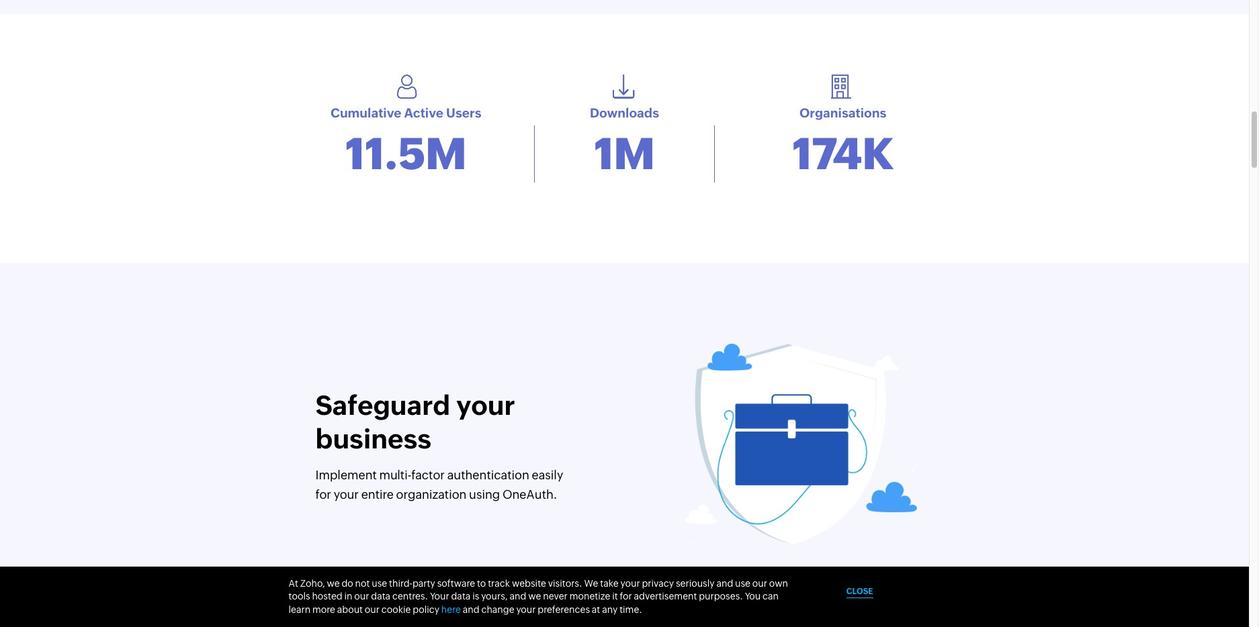 Task type: locate. For each thing, give the bounding box(es) containing it.
1 vertical spatial we
[[528, 592, 541, 603]]

1 m
[[594, 129, 655, 179]]

implement
[[316, 469, 377, 483]]

1 horizontal spatial for
[[620, 592, 632, 603]]

our down not
[[354, 592, 369, 603]]

your
[[456, 391, 516, 422], [334, 488, 359, 502], [621, 579, 640, 589], [517, 605, 536, 616]]

we
[[327, 579, 340, 589], [528, 592, 541, 603]]

1 vertical spatial for
[[620, 592, 632, 603]]

at
[[592, 605, 600, 616]]

0 vertical spatial and
[[717, 579, 734, 589]]

cookie
[[382, 605, 411, 616]]

implement multi-factor authentication easily for your entire organization using oneauth.
[[316, 469, 564, 502]]

174
[[793, 129, 863, 179]]

0 horizontal spatial data
[[371, 592, 391, 603]]

here link
[[442, 605, 461, 616]]

your inside implement multi-factor authentication easily for your entire organization using oneauth.
[[334, 488, 359, 502]]

0 vertical spatial we
[[327, 579, 340, 589]]

downloads
[[590, 105, 659, 120]]

and up purposes. on the right of page
[[717, 579, 734, 589]]

our right about at the bottom left
[[365, 605, 380, 616]]

1 vertical spatial our
[[354, 592, 369, 603]]

zoho,
[[300, 579, 325, 589]]

1 horizontal spatial we
[[528, 592, 541, 603]]

cumulative
[[331, 105, 402, 120]]

take
[[600, 579, 619, 589]]

k
[[863, 129, 894, 179]]

safeguard your business
[[316, 391, 516, 455]]

safeguard your business image
[[685, 344, 921, 545]]

your inside at zoho, we do not use third-party software to track website visitors. we take your privacy seriously and use our own tools hosted in our data centres. your data is yours, and we never monetize it for advertisement purposes. you can learn more about our cookie policy
[[621, 579, 640, 589]]

m down 'users'
[[426, 129, 467, 179]]

to
[[477, 579, 486, 589]]

active
[[404, 105, 444, 120]]

easily
[[532, 469, 564, 483]]

174 k
[[793, 129, 894, 179]]

data
[[371, 592, 391, 603], [451, 592, 471, 603]]

oneauth.
[[503, 488, 558, 502]]

0 vertical spatial for
[[316, 488, 331, 502]]

0 horizontal spatial m
[[426, 129, 467, 179]]

and down is
[[463, 605, 480, 616]]

1 horizontal spatial use
[[735, 579, 751, 589]]

for right it
[[620, 592, 632, 603]]

we down website
[[528, 592, 541, 603]]

policy
[[413, 605, 440, 616]]

and
[[717, 579, 734, 589], [510, 592, 527, 603], [463, 605, 480, 616]]

0 horizontal spatial for
[[316, 488, 331, 502]]

0 horizontal spatial use
[[372, 579, 387, 589]]

at
[[289, 579, 298, 589]]

use
[[372, 579, 387, 589], [735, 579, 751, 589]]

11.5
[[345, 129, 426, 179]]

0 horizontal spatial and
[[463, 605, 480, 616]]

it
[[613, 592, 618, 603]]

purposes.
[[699, 592, 743, 603]]

data down software
[[451, 592, 471, 603]]

m
[[426, 129, 467, 179], [614, 129, 655, 179]]

1 horizontal spatial data
[[451, 592, 471, 603]]

tools
[[289, 592, 310, 603]]

2 vertical spatial and
[[463, 605, 480, 616]]

never
[[543, 592, 568, 603]]

you
[[745, 592, 761, 603]]

m down downloads
[[614, 129, 655, 179]]

for down implement
[[316, 488, 331, 502]]

can
[[763, 592, 779, 603]]

2 m from the left
[[614, 129, 655, 179]]

here and change your preferences at any time.
[[442, 605, 642, 616]]

1 m from the left
[[426, 129, 467, 179]]

hosted
[[312, 592, 343, 603]]

yours,
[[481, 592, 508, 603]]

data up cookie
[[371, 592, 391, 603]]

use right not
[[372, 579, 387, 589]]

0 horizontal spatial we
[[327, 579, 340, 589]]

advertisement
[[634, 592, 697, 603]]

1 data from the left
[[371, 592, 391, 603]]

cumulative active users
[[331, 105, 482, 120]]

1 use from the left
[[372, 579, 387, 589]]

use up you
[[735, 579, 751, 589]]

our up you
[[753, 579, 768, 589]]

own
[[770, 579, 789, 589]]

and down website
[[510, 592, 527, 603]]

our
[[753, 579, 768, 589], [354, 592, 369, 603], [365, 605, 380, 616]]

we left do on the bottom left of the page
[[327, 579, 340, 589]]

entire
[[361, 488, 394, 502]]

at zoho, we do not use third-party software to track website visitors. we take your privacy seriously and use our own tools hosted in our data centres. your data is yours, and we never monetize it for advertisement purposes. you can learn more about our cookie policy
[[289, 579, 789, 616]]

we
[[584, 579, 599, 589]]

close
[[847, 587, 874, 597]]

11.5 m
[[345, 129, 467, 179]]

1 horizontal spatial m
[[614, 129, 655, 179]]

seriously
[[676, 579, 715, 589]]

1 horizontal spatial and
[[510, 592, 527, 603]]

for
[[316, 488, 331, 502], [620, 592, 632, 603]]



Task type: describe. For each thing, give the bounding box(es) containing it.
business
[[316, 424, 432, 455]]

third-
[[389, 579, 413, 589]]

your inside safeguard your business
[[456, 391, 516, 422]]

centres.
[[393, 592, 428, 603]]

party
[[413, 579, 435, 589]]

privacy
[[642, 579, 674, 589]]

do
[[342, 579, 353, 589]]

here
[[442, 605, 461, 616]]

multi-
[[379, 469, 412, 483]]

factor
[[412, 469, 445, 483]]

2 use from the left
[[735, 579, 751, 589]]

your
[[430, 592, 449, 603]]

using
[[469, 488, 500, 502]]

organisations
[[800, 105, 887, 120]]

change
[[482, 605, 515, 616]]

2 horizontal spatial and
[[717, 579, 734, 589]]

more
[[313, 605, 335, 616]]

1
[[594, 129, 614, 179]]

m for 11.5
[[426, 129, 467, 179]]

authentication
[[447, 469, 530, 483]]

2 vertical spatial our
[[365, 605, 380, 616]]

organization
[[396, 488, 467, 502]]

is
[[473, 592, 480, 603]]

0 vertical spatial our
[[753, 579, 768, 589]]

monetize
[[570, 592, 611, 603]]

track
[[488, 579, 510, 589]]

visitors.
[[548, 579, 583, 589]]

in
[[344, 592, 353, 603]]

m for 1
[[614, 129, 655, 179]]

safeguard
[[316, 391, 450, 422]]

time.
[[620, 605, 642, 616]]

for inside at zoho, we do not use third-party software to track website visitors. we take your privacy seriously and use our own tools hosted in our data centres. your data is yours, and we never monetize it for advertisement purposes. you can learn more about our cookie policy
[[620, 592, 632, 603]]

users
[[446, 105, 482, 120]]

preferences
[[538, 605, 590, 616]]

about
[[337, 605, 363, 616]]

2 data from the left
[[451, 592, 471, 603]]

not
[[355, 579, 370, 589]]

for inside implement multi-factor authentication easily for your entire organization using oneauth.
[[316, 488, 331, 502]]

software
[[437, 579, 475, 589]]

1 vertical spatial and
[[510, 592, 527, 603]]

learn
[[289, 605, 311, 616]]

website
[[512, 579, 546, 589]]

any
[[602, 605, 618, 616]]



Task type: vqa. For each thing, say whether or not it's contained in the screenshot.
take
yes



